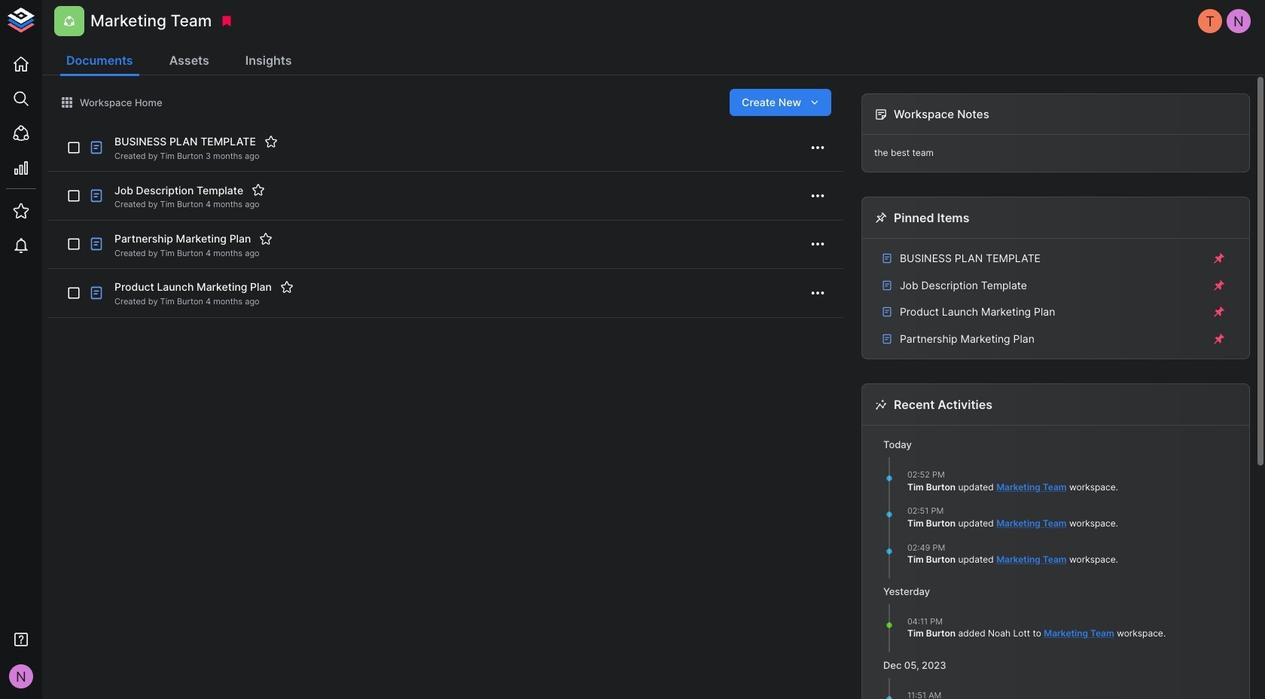 Task type: describe. For each thing, give the bounding box(es) containing it.
1 unpin image from the top
[[1213, 252, 1226, 265]]

1 unpin image from the top
[[1213, 278, 1226, 292]]

2 unpin image from the top
[[1213, 305, 1226, 319]]



Task type: locate. For each thing, give the bounding box(es) containing it.
unpin image
[[1213, 278, 1226, 292], [1213, 305, 1226, 319]]

2 unpin image from the top
[[1213, 332, 1226, 346]]

0 vertical spatial unpin image
[[1213, 252, 1226, 265]]

2 vertical spatial favorite image
[[259, 232, 273, 245]]

favorite image
[[264, 135, 278, 148], [252, 183, 265, 197], [259, 232, 273, 245]]

unpin image
[[1213, 252, 1226, 265], [1213, 332, 1226, 346]]

1 vertical spatial favorite image
[[252, 183, 265, 197]]

0 vertical spatial favorite image
[[264, 135, 278, 148]]

0 vertical spatial unpin image
[[1213, 278, 1226, 292]]

favorite image
[[280, 280, 294, 294]]

remove bookmark image
[[220, 14, 234, 28]]

1 vertical spatial unpin image
[[1213, 332, 1226, 346]]

1 vertical spatial unpin image
[[1213, 305, 1226, 319]]



Task type: vqa. For each thing, say whether or not it's contained in the screenshot.
to
no



